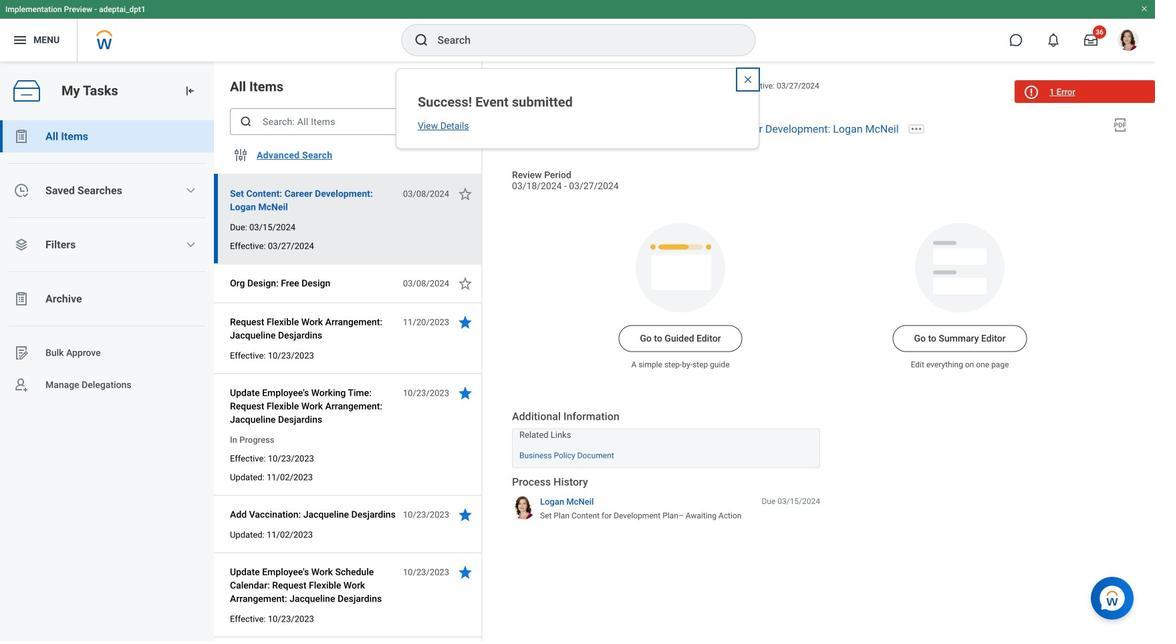 Task type: vqa. For each thing, say whether or not it's contained in the screenshot.
the topmost (Los
no



Task type: describe. For each thing, give the bounding box(es) containing it.
chevron down image
[[185, 185, 196, 196]]

notifications large image
[[1047, 33, 1061, 47]]

search image
[[239, 115, 253, 128]]

justify image
[[12, 32, 28, 48]]

rename image
[[13, 345, 29, 361]]

clock check image
[[13, 183, 29, 199]]

search image
[[414, 32, 430, 48]]

3 star image from the top
[[457, 507, 473, 523]]

1 clipboard image from the top
[[13, 128, 29, 144]]

configure image
[[233, 147, 249, 163]]

1 star image from the top
[[457, 186, 473, 202]]

2 star image from the top
[[457, 314, 473, 330]]

Search: All Items text field
[[230, 108, 431, 135]]

2 star image from the top
[[457, 385, 473, 401]]

employee's photo (logan mcneil) image
[[512, 114, 543, 145]]

exclamation image
[[1026, 88, 1036, 98]]

transformation import image
[[183, 84, 197, 98]]

view printable version (pdf) image
[[1113, 117, 1129, 133]]



Task type: locate. For each thing, give the bounding box(es) containing it.
dialog
[[396, 68, 760, 149]]

perspective image
[[13, 237, 29, 253]]

star image
[[457, 186, 473, 202], [457, 385, 473, 401], [457, 507, 473, 523]]

item list element
[[214, 62, 483, 641]]

process history region
[[512, 475, 821, 526]]

3 star image from the top
[[457, 564, 473, 580]]

0 vertical spatial star image
[[457, 186, 473, 202]]

1 vertical spatial star image
[[457, 385, 473, 401]]

chevron down image
[[185, 239, 196, 250]]

Search Workday  search field
[[438, 25, 728, 55]]

clipboard image up the clock check icon
[[13, 128, 29, 144]]

profile logan mcneil image
[[1118, 29, 1139, 54]]

0 vertical spatial star image
[[457, 276, 473, 292]]

clipboard image
[[13, 128, 29, 144], [13, 291, 29, 307]]

banner
[[0, 0, 1156, 62]]

2 clipboard image from the top
[[13, 291, 29, 307]]

clipboard image down perspective image
[[13, 291, 29, 307]]

2 vertical spatial star image
[[457, 507, 473, 523]]

close image
[[743, 74, 754, 85]]

list
[[0, 120, 214, 401]]

1 vertical spatial star image
[[457, 314, 473, 330]]

1 star image from the top
[[457, 276, 473, 292]]

1 vertical spatial clipboard image
[[13, 291, 29, 307]]

inbox large image
[[1085, 33, 1098, 47]]

additional information region
[[512, 410, 821, 468]]

star image
[[457, 276, 473, 292], [457, 314, 473, 330], [457, 564, 473, 580]]

user plus image
[[13, 377, 29, 393]]

0 vertical spatial clipboard image
[[13, 128, 29, 144]]

2 vertical spatial star image
[[457, 564, 473, 580]]

close environment banner image
[[1141, 5, 1149, 13]]



